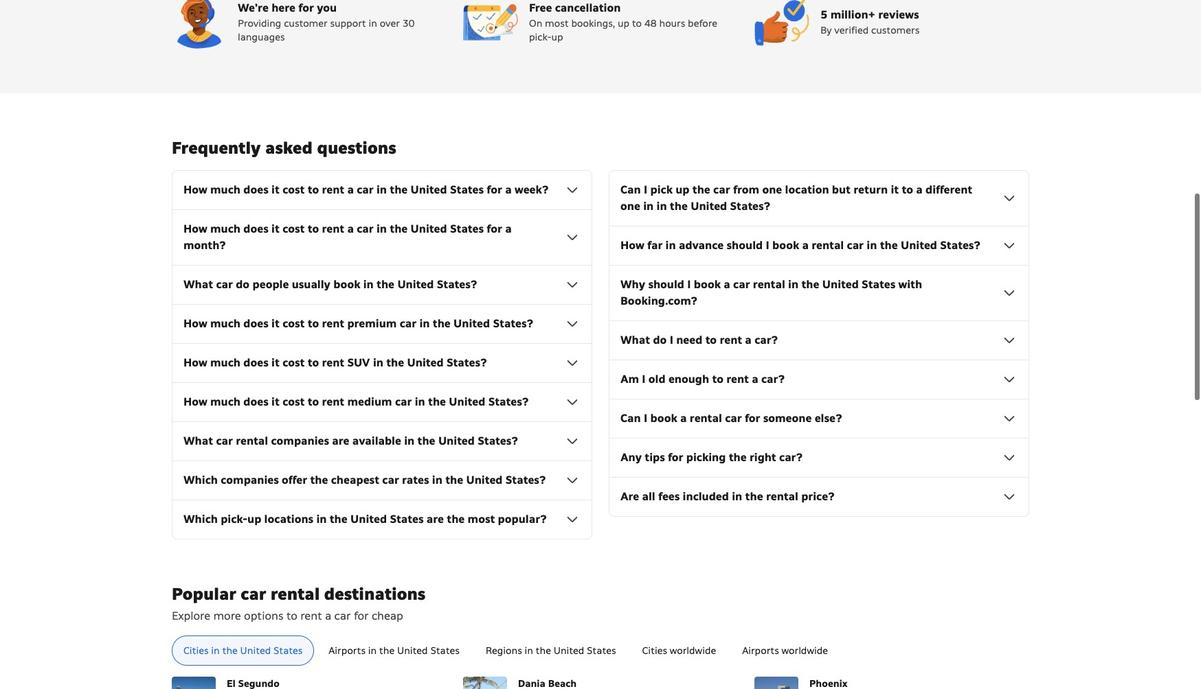Task type: locate. For each thing, give the bounding box(es) containing it.
rent right need
[[720, 334, 742, 348]]

48
[[644, 17, 657, 30]]

it for how much does it cost to rent a car in the united states for a month?
[[271, 222, 280, 237]]

rent inside dropdown button
[[322, 317, 344, 331]]

up left locations
[[247, 513, 261, 527]]

0 horizontal spatial should
[[648, 278, 684, 292]]

cheap car rental in dania beach image
[[463, 678, 507, 690]]

1 cities from the left
[[183, 645, 209, 658]]

1 horizontal spatial should
[[727, 239, 763, 253]]

0 horizontal spatial airports
[[329, 645, 366, 658]]

pick- down on
[[529, 31, 551, 44]]

4 does from the top
[[243, 356, 269, 371]]

does
[[243, 183, 269, 197], [243, 222, 269, 237], [243, 317, 269, 331], [243, 356, 269, 371], [243, 395, 269, 410]]

i inside the am i old enough to rent a car? dropdown button
[[642, 373, 646, 387]]

book down advance
[[694, 278, 721, 292]]

cost for how much does it cost to rent medium car in the united states?
[[283, 395, 305, 410]]

a inside the can i pick up the car from one location but return it to a different one in in the united states?
[[916, 183, 923, 197]]

with
[[898, 278, 922, 292]]

1 airports from the left
[[329, 645, 366, 658]]

how inside how much does it cost to rent a car in the united states for a month?
[[183, 222, 207, 237]]

what for what car rental companies are available in the united states?
[[183, 435, 213, 449]]

1 vertical spatial car?
[[761, 373, 785, 387]]

states?
[[730, 200, 771, 214], [940, 239, 981, 253], [437, 278, 477, 292], [493, 317, 533, 331], [447, 356, 487, 371], [488, 395, 529, 410], [478, 435, 518, 449], [506, 474, 546, 488]]

am i old enough to rent a car?
[[620, 373, 785, 387]]

am
[[620, 373, 639, 387]]

free
[[529, 1, 552, 15]]

much for how much does it cost to rent a car in the united states for a week?
[[210, 183, 240, 197]]

much for how much does it cost to rent a car in the united states for a month?
[[210, 222, 240, 237]]

3 cost from the top
[[283, 317, 305, 331]]

in inside how much does it cost to rent a car in the united states for a month?
[[377, 222, 387, 237]]

the inside how much does it cost to rent a car in the united states for a month?
[[390, 222, 408, 237]]

for inside dropdown button
[[668, 451, 683, 465]]

1 vertical spatial what
[[620, 334, 650, 348]]

car? down why should i book a car rental in the united states with booking.com? at the top of the page
[[755, 334, 778, 348]]

1 much from the top
[[210, 183, 240, 197]]

0 horizontal spatial worldwide
[[670, 645, 716, 658]]

it for how much does it cost to rent a car in the united states for a week?
[[271, 183, 280, 197]]

which inside dropdown button
[[183, 513, 218, 527]]

how inside how far in advance should i book a rental car in the united states? "dropdown button"
[[620, 239, 644, 253]]

0 vertical spatial one
[[762, 183, 782, 197]]

should right advance
[[727, 239, 763, 253]]

rent left premium
[[322, 317, 344, 331]]

car
[[357, 183, 374, 197], [713, 183, 730, 197], [357, 222, 374, 237], [847, 239, 864, 253], [216, 278, 233, 292], [733, 278, 750, 292], [400, 317, 417, 331], [395, 395, 412, 410], [725, 412, 742, 426], [216, 435, 233, 449], [382, 474, 399, 488], [241, 584, 266, 606], [334, 610, 351, 624]]

1 vertical spatial can
[[620, 412, 641, 426]]

cities
[[183, 645, 209, 658], [642, 645, 667, 658]]

2 airports from the left
[[742, 645, 779, 658]]

to up usually
[[308, 222, 319, 237]]

how for how much does it cost to rent a car in the united states for a week?
[[183, 183, 207, 197]]

to inside dropdown button
[[308, 317, 319, 331]]

book down the can i pick up the car from one location but return it to a different one in in the united states? on the top right of the page
[[772, 239, 799, 253]]

car inside how much does it cost to rent a car in the united states for a month?
[[357, 222, 374, 237]]

it
[[271, 183, 280, 197], [891, 183, 899, 197], [271, 222, 280, 237], [271, 317, 280, 331], [271, 356, 280, 371], [271, 395, 280, 410]]

rent inside dropdown button
[[322, 356, 344, 371]]

can i book a rental car for someone else?
[[620, 412, 842, 426]]

before
[[688, 17, 717, 30]]

1 horizontal spatial pick-
[[529, 31, 551, 44]]

million+
[[831, 8, 875, 22]]

car? for what do i need to rent a car?
[[755, 334, 778, 348]]

to inside popular car rental destinations explore more options to rent a car for cheap
[[286, 610, 297, 624]]

how much does it cost to rent premium car in the united states? button
[[183, 316, 581, 333]]

how far in advance should i book a rental car in the united states? button
[[620, 238, 1018, 254]]

to right options
[[286, 610, 297, 624]]

i up why should i book a car rental in the united states with booking.com? at the top of the page
[[766, 239, 769, 253]]

1 worldwide from the left
[[670, 645, 716, 658]]

i inside the can i pick up the car from one location but return it to a different one in in the united states?
[[644, 183, 647, 197]]

how inside how much does it cost to rent medium car in the united states? dropdown button
[[183, 395, 207, 410]]

1 cost from the top
[[283, 183, 305, 197]]

airports in the united states button
[[317, 637, 471, 667]]

tab list
[[161, 637, 1040, 667]]

in inside what car do people usually book in the united states? dropdown button
[[363, 278, 374, 292]]

1 vertical spatial one
[[620, 200, 640, 214]]

4 much from the top
[[210, 356, 240, 371]]

airports for airports in the united states
[[329, 645, 366, 658]]

3 much from the top
[[210, 317, 240, 331]]

2 which from the top
[[183, 513, 218, 527]]

cheap
[[372, 610, 403, 624]]

it inside how much does it cost to rent a car in the united states for a month?
[[271, 222, 280, 237]]

1 horizontal spatial airports
[[742, 645, 779, 658]]

to inside the can i pick up the car from one location but return it to a different one in in the united states?
[[902, 183, 913, 197]]

offer
[[282, 474, 307, 488]]

companies left offer
[[221, 474, 279, 488]]

airports for airports worldwide
[[742, 645, 779, 658]]

most right on
[[545, 17, 569, 30]]

booking.com?
[[620, 294, 698, 309]]

30
[[402, 17, 415, 30]]

much for how much does it cost to rent medium car in the united states?
[[210, 395, 240, 410]]

up right pick
[[676, 183, 690, 197]]

0 vertical spatial which
[[183, 474, 218, 488]]

rental inside "dropdown button"
[[812, 239, 844, 253]]

airports up 'cheap car rental in phoenix' image in the bottom right of the page
[[742, 645, 779, 658]]

1 can from the top
[[620, 183, 641, 197]]

to inside how much does it cost to rent a car in the united states for a month?
[[308, 222, 319, 237]]

2 cities from the left
[[642, 645, 667, 658]]

cost down asked
[[283, 183, 305, 197]]

2 cost from the top
[[283, 222, 305, 237]]

which companies offer the cheapest car rates  in the united states? button
[[183, 473, 581, 489]]

rent left suv at the bottom of the page
[[322, 356, 344, 371]]

cost for how much does it cost to rent suv in the united states?
[[283, 356, 305, 371]]

far
[[647, 239, 663, 253]]

we're here for you image
[[172, 0, 227, 50]]

to inside the free cancellation on most bookings, up to 48 hours before pick-up
[[632, 17, 642, 30]]

states? inside the can i pick up the car from one location but return it to a different one in in the united states?
[[730, 200, 771, 214]]

what inside what car rental companies are available in the united states? dropdown button
[[183, 435, 213, 449]]

a inside "dropdown button"
[[802, 239, 809, 253]]

should inside why should i book a car rental in the united states with booking.com?
[[648, 278, 684, 292]]

i inside can i book a rental car for someone else? dropdown button
[[644, 412, 647, 426]]

pick- left locations
[[221, 513, 247, 527]]

for inside we're here for you providing customer support in over 30 languages
[[298, 1, 314, 15]]

to left suv at the bottom of the page
[[308, 356, 319, 371]]

i inside what do i need to rent a car? dropdown button
[[670, 334, 673, 348]]

how for how far in advance should i book a rental car in the united states?
[[620, 239, 644, 253]]

4 cost from the top
[[283, 356, 305, 371]]

i up tips
[[644, 412, 647, 426]]

0 vertical spatial pick-
[[529, 31, 551, 44]]

car? right right on the right bottom
[[779, 451, 803, 465]]

in inside regions in the united states button
[[525, 645, 533, 658]]

popular
[[172, 584, 236, 606]]

1 vertical spatial pick-
[[221, 513, 247, 527]]

can up any
[[620, 412, 641, 426]]

cost for how much does it cost to rent a car in the united states for a month?
[[283, 222, 305, 237]]

in inside how much does it cost to rent medium car in the united states? dropdown button
[[415, 395, 425, 410]]

how much does it cost to rent suv in the united states?
[[183, 356, 487, 371]]

2 vertical spatial what
[[183, 435, 213, 449]]

cost inside how much does it cost to rent a car in the united states for a month?
[[283, 222, 305, 237]]

how much does it cost to rent premium car in the united states?
[[183, 317, 533, 331]]

3 does from the top
[[243, 317, 269, 331]]

2 can from the top
[[620, 412, 641, 426]]

i left need
[[670, 334, 673, 348]]

car? up someone
[[761, 373, 785, 387]]

what inside what do i need to rent a car? dropdown button
[[620, 334, 650, 348]]

week?
[[515, 183, 549, 197]]

0 horizontal spatial pick-
[[221, 513, 247, 527]]

states? inside "dropdown button"
[[940, 239, 981, 253]]

5 cost from the top
[[283, 395, 305, 410]]

how far in advance should i book a rental car in the united states?
[[620, 239, 981, 253]]

to right return at right
[[902, 183, 913, 197]]

worldwide
[[670, 645, 716, 658], [782, 645, 828, 658]]

does for how much does it cost to rent premium car in the united states?
[[243, 317, 269, 331]]

pick- inside the free cancellation on most bookings, up to 48 hours before pick-up
[[529, 31, 551, 44]]

i left pick
[[644, 183, 647, 197]]

by
[[820, 24, 832, 37]]

much
[[210, 183, 240, 197], [210, 222, 240, 237], [210, 317, 240, 331], [210, 356, 240, 371], [210, 395, 240, 410]]

0 vertical spatial what
[[183, 278, 213, 292]]

advance
[[679, 239, 724, 253]]

can left pick
[[620, 183, 641, 197]]

companies inside dropdown button
[[271, 435, 329, 449]]

what for what do i need to rent a car?
[[620, 334, 650, 348]]

to left 48
[[632, 17, 642, 30]]

1 horizontal spatial worldwide
[[782, 645, 828, 658]]

how much does it cost to rent a car in the united states for a week? button
[[183, 182, 581, 199]]

most left popular?
[[468, 513, 495, 527]]

how much does it cost to rent medium car in the united states? button
[[183, 395, 581, 411]]

i inside how far in advance should i book a rental car in the united states? "dropdown button"
[[766, 239, 769, 253]]

1 vertical spatial which
[[183, 513, 218, 527]]

i left old
[[642, 373, 646, 387]]

1 vertical spatial should
[[648, 278, 684, 292]]

in inside "how much does it cost to rent suv in the united states?" dropdown button
[[373, 356, 383, 371]]

are down rates
[[427, 513, 444, 527]]

0 vertical spatial companies
[[271, 435, 329, 449]]

0 vertical spatial most
[[545, 17, 569, 30]]

are left 'available'
[[332, 435, 349, 449]]

1 vertical spatial most
[[468, 513, 495, 527]]

for inside popular car rental destinations explore more options to rent a car for cheap
[[354, 610, 369, 624]]

rent up can i book a rental car for someone else?
[[726, 373, 749, 387]]

rent down the "how much does it cost to rent a car in the united states for a week?"
[[322, 222, 344, 237]]

most inside dropdown button
[[468, 513, 495, 527]]

cost up usually
[[283, 222, 305, 237]]

can inside the can i pick up the car from one location but return it to a different one in in the united states?
[[620, 183, 641, 197]]

can
[[620, 183, 641, 197], [620, 412, 641, 426]]

does for how much does it cost to rent medium car in the united states?
[[243, 395, 269, 410]]

united inside why should i book a car rental in the united states with booking.com?
[[822, 278, 859, 292]]

rent
[[322, 183, 344, 197], [322, 222, 344, 237], [322, 317, 344, 331], [720, 334, 742, 348], [322, 356, 344, 371], [726, 373, 749, 387], [322, 395, 344, 410], [300, 610, 322, 624]]

much inside dropdown button
[[210, 317, 240, 331]]

much inside dropdown button
[[210, 356, 240, 371]]

does inside dropdown button
[[243, 356, 269, 371]]

in inside how much does it cost to rent premium car in the united states? dropdown button
[[419, 317, 430, 331]]

2 does from the top
[[243, 222, 269, 237]]

to down usually
[[308, 317, 319, 331]]

car inside "dropdown button"
[[847, 239, 864, 253]]

rates
[[402, 474, 429, 488]]

2 worldwide from the left
[[782, 645, 828, 658]]

it inside dropdown button
[[271, 317, 280, 331]]

companies up offer
[[271, 435, 329, 449]]

the inside why should i book a car rental in the united states with booking.com?
[[802, 278, 819, 292]]

in inside which companies offer the cheapest car rates  in the united states? dropdown button
[[432, 474, 442, 488]]

what inside what car do people usually book in the united states? dropdown button
[[183, 278, 213, 292]]

can i pick up the car from one location but return it to a different one in in the united states?
[[620, 183, 972, 214]]

book
[[772, 239, 799, 253], [333, 278, 360, 292], [694, 278, 721, 292], [650, 412, 677, 426]]

much inside how much does it cost to rent a car in the united states for a month?
[[210, 222, 240, 237]]

airports worldwide button
[[731, 637, 840, 667]]

any
[[620, 451, 642, 465]]

i up booking.com?
[[687, 278, 691, 292]]

airports down destinations
[[329, 645, 366, 658]]

it inside the can i pick up the car from one location but return it to a different one in in the united states?
[[891, 183, 899, 197]]

cost for how much does it cost to rent premium car in the united states?
[[283, 317, 305, 331]]

airports in the united states
[[329, 645, 460, 658]]

0 horizontal spatial most
[[468, 513, 495, 527]]

to
[[632, 17, 642, 30], [308, 183, 319, 197], [902, 183, 913, 197], [308, 222, 319, 237], [308, 317, 319, 331], [705, 334, 717, 348], [308, 356, 319, 371], [712, 373, 724, 387], [308, 395, 319, 410], [286, 610, 297, 624]]

0 vertical spatial do
[[236, 278, 250, 292]]

why should i book a car rental in the united states with booking.com? button
[[620, 277, 1018, 310]]

cost for how much does it cost to rent a car in the united states for a week?
[[283, 183, 305, 197]]

it for how much does it cost to rent premium car in the united states?
[[271, 317, 280, 331]]

5 much from the top
[[210, 395, 240, 410]]

do
[[236, 278, 250, 292], [653, 334, 667, 348]]

airports
[[329, 645, 366, 658], [742, 645, 779, 658]]

1 vertical spatial do
[[653, 334, 667, 348]]

fees
[[658, 490, 680, 505]]

cost left suv at the bottom of the page
[[283, 356, 305, 371]]

hours
[[659, 17, 685, 30]]

it inside dropdown button
[[271, 356, 280, 371]]

companies
[[271, 435, 329, 449], [221, 474, 279, 488]]

cost inside dropdown button
[[283, 356, 305, 371]]

does for how much does it cost to rent suv in the united states?
[[243, 356, 269, 371]]

cost inside dropdown button
[[283, 317, 305, 331]]

a inside why should i book a car rental in the united states with booking.com?
[[724, 278, 730, 292]]

0 vertical spatial should
[[727, 239, 763, 253]]

does for how much does it cost to rent a car in the united states for a month?
[[243, 222, 269, 237]]

are
[[620, 490, 639, 505]]

rent left medium
[[322, 395, 344, 410]]

united inside how much does it cost to rent a car in the united states for a month?
[[411, 222, 447, 237]]

most inside the free cancellation on most bookings, up to 48 hours before pick-up
[[545, 17, 569, 30]]

does inside dropdown button
[[243, 317, 269, 331]]

states
[[450, 183, 484, 197], [450, 222, 484, 237], [862, 278, 895, 292], [390, 513, 424, 527], [273, 645, 303, 658], [430, 645, 460, 658], [587, 645, 616, 658]]

am i old enough to rent a car? button
[[620, 372, 1018, 388]]

cost down usually
[[283, 317, 305, 331]]

rent inside how much does it cost to rent a car in the united states for a month?
[[322, 222, 344, 237]]

one
[[762, 183, 782, 197], [620, 200, 640, 214]]

1 does from the top
[[243, 183, 269, 197]]

what do i need to rent a car?
[[620, 334, 778, 348]]

rent right options
[[300, 610, 322, 624]]

how much does it cost to rent medium car in the united states?
[[183, 395, 529, 410]]

1 horizontal spatial are
[[427, 513, 444, 527]]

2 much from the top
[[210, 222, 240, 237]]

0 horizontal spatial do
[[236, 278, 250, 292]]

states inside why should i book a car rental in the united states with booking.com?
[[862, 278, 895, 292]]

much for how much does it cost to rent premium car in the united states?
[[210, 317, 240, 331]]

rent down questions
[[322, 183, 344, 197]]

it for how much does it cost to rent suv in the united states?
[[271, 356, 280, 371]]

included
[[683, 490, 729, 505]]

0 vertical spatial can
[[620, 183, 641, 197]]

0 horizontal spatial cities
[[183, 645, 209, 658]]

destinations
[[324, 584, 425, 606]]

which inside dropdown button
[[183, 474, 218, 488]]

do left people
[[236, 278, 250, 292]]

does inside how much does it cost to rent a car in the united states for a month?
[[243, 222, 269, 237]]

do left need
[[653, 334, 667, 348]]

are
[[332, 435, 349, 449], [427, 513, 444, 527]]

how inside how much does it cost to rent a car in the united states for a week? dropdown button
[[183, 183, 207, 197]]

1 horizontal spatial one
[[762, 183, 782, 197]]

up down free
[[551, 31, 563, 44]]

how inside "how much does it cost to rent suv in the united states?" dropdown button
[[183, 356, 207, 371]]

0 horizontal spatial are
[[332, 435, 349, 449]]

someone
[[763, 412, 812, 426]]

cost down how much does it cost to rent suv in the united states?
[[283, 395, 305, 410]]

1 horizontal spatial most
[[545, 17, 569, 30]]

why should i book a car rental in the united states with booking.com?
[[620, 278, 922, 309]]

5 does from the top
[[243, 395, 269, 410]]

0 vertical spatial car?
[[755, 334, 778, 348]]

united
[[411, 183, 447, 197], [691, 200, 727, 214], [411, 222, 447, 237], [901, 239, 937, 253], [397, 278, 434, 292], [822, 278, 859, 292], [454, 317, 490, 331], [407, 356, 444, 371], [449, 395, 485, 410], [438, 435, 475, 449], [466, 474, 503, 488], [350, 513, 387, 527], [240, 645, 271, 658], [397, 645, 428, 658], [554, 645, 584, 658]]

2 vertical spatial car?
[[779, 451, 803, 465]]

pick-
[[529, 31, 551, 44], [221, 513, 247, 527]]

which pick-up locations in the united states are the most popular?
[[183, 513, 547, 527]]

should up booking.com?
[[648, 278, 684, 292]]

how inside how much does it cost to rent premium car in the united states? dropdown button
[[183, 317, 207, 331]]

1 vertical spatial companies
[[221, 474, 279, 488]]

i
[[644, 183, 647, 197], [766, 239, 769, 253], [687, 278, 691, 292], [670, 334, 673, 348], [642, 373, 646, 387], [644, 412, 647, 426]]

1 which from the top
[[183, 474, 218, 488]]

popular car rental destinations explore more options to rent a car for cheap
[[172, 584, 425, 624]]

1 horizontal spatial cities
[[642, 645, 667, 658]]



Task type: describe. For each thing, give the bounding box(es) containing it.
what car rental companies are available in the united states?
[[183, 435, 518, 449]]

explore
[[172, 610, 210, 624]]

the inside dropdown button
[[433, 317, 451, 331]]

customer
[[284, 17, 328, 30]]

rental inside why should i book a car rental in the united states with booking.com?
[[753, 278, 785, 292]]

much for how much does it cost to rent suv in the united states?
[[210, 356, 240, 371]]

suv
[[347, 356, 370, 371]]

5 million+ reviews image
[[754, 0, 809, 50]]

worldwide for cities worldwide
[[670, 645, 716, 658]]

any tips for picking the right car?
[[620, 451, 803, 465]]

available
[[352, 435, 401, 449]]

we're here for you providing customer support in over 30 languages
[[238, 1, 415, 44]]

a inside popular car rental destinations explore more options to rent a car for cheap
[[325, 610, 331, 624]]

usually
[[292, 278, 330, 292]]

0 horizontal spatial one
[[620, 200, 640, 214]]

does for how much does it cost to rent a car in the united states for a week?
[[243, 183, 269, 197]]

rent inside popular car rental destinations explore more options to rent a car for cheap
[[300, 610, 322, 624]]

price?
[[801, 490, 835, 505]]

for inside how much does it cost to rent a car in the united states for a month?
[[487, 222, 502, 237]]

car inside the can i pick up the car from one location but return it to a different one in in the united states?
[[713, 183, 730, 197]]

month?
[[183, 239, 226, 253]]

to right need
[[705, 334, 717, 348]]

cheap car rental in el segundo image
[[172, 678, 216, 690]]

book inside why should i book a car rental in the united states with booking.com?
[[694, 278, 721, 292]]

what car do people usually book in the united states? button
[[183, 277, 581, 294]]

languages
[[238, 31, 285, 44]]

what do i need to rent a car? button
[[620, 333, 1018, 349]]

how for how much does it cost to rent a car in the united states for a month?
[[183, 222, 207, 237]]

options
[[244, 610, 283, 624]]

car inside dropdown button
[[382, 474, 399, 488]]

up left 48
[[618, 17, 629, 30]]

cities worldwide
[[642, 645, 716, 658]]

free cancellation on most bookings, up to 48 hours before pick-up
[[529, 1, 717, 44]]

cheap car rental in phoenix image
[[754, 678, 798, 690]]

support
[[330, 17, 366, 30]]

can i pick up the car from one location but return it to a different one in in the united states? button
[[620, 182, 1018, 215]]

tab list containing cities in the united states
[[161, 637, 1040, 667]]

what car do people usually book in the united states?
[[183, 278, 477, 292]]

book down old
[[650, 412, 677, 426]]

picking
[[686, 451, 726, 465]]

cities in the united states
[[183, 645, 303, 658]]

how for how much does it cost to rent suv in the united states?
[[183, 356, 207, 371]]

states? inside dropdown button
[[493, 317, 533, 331]]

should inside "dropdown button"
[[727, 239, 763, 253]]

frequently asked questions
[[172, 138, 396, 159]]

how much does it cost to rent a car in the united states for a month? button
[[183, 222, 581, 254]]

why
[[620, 278, 645, 292]]

how for how much does it cost to rent premium car in the united states?
[[183, 317, 207, 331]]

which pick-up locations in the united states are the most popular? button
[[183, 512, 581, 529]]

car inside dropdown button
[[400, 317, 417, 331]]

rental inside popular car rental destinations explore more options to rent a car for cheap
[[271, 584, 320, 606]]

in inside what car rental companies are available in the united states? dropdown button
[[404, 435, 415, 449]]

else?
[[815, 412, 842, 426]]

cancellation
[[555, 1, 621, 15]]

in inside are all fees included in the rental price? dropdown button
[[732, 490, 742, 505]]

pick
[[650, 183, 673, 197]]

what for what car do people usually book in the united states?
[[183, 278, 213, 292]]

frequently
[[172, 138, 261, 159]]

the inside "dropdown button"
[[880, 239, 898, 253]]

5 million+ reviews by verified customers
[[820, 8, 920, 37]]

can i book a rental car for someone else? button
[[620, 411, 1018, 428]]

here
[[272, 1, 296, 15]]

to right enough
[[712, 373, 724, 387]]

providing
[[238, 17, 281, 30]]

in inside cities in the united states button
[[211, 645, 220, 658]]

return
[[854, 183, 888, 197]]

in inside which pick-up locations in the united states are the most popular? dropdown button
[[316, 513, 327, 527]]

regions
[[486, 645, 522, 658]]

tips
[[645, 451, 665, 465]]

but
[[832, 183, 851, 197]]

bookings,
[[571, 17, 615, 30]]

free cancellation image
[[463, 0, 518, 50]]

book inside "dropdown button"
[[772, 239, 799, 253]]

cities for cities worldwide
[[642, 645, 667, 658]]

how for how much does it cost to rent medium car in the united states?
[[183, 395, 207, 410]]

it for how much does it cost to rent medium car in the united states?
[[271, 395, 280, 410]]

what car rental companies are available in the united states? button
[[183, 434, 581, 450]]

companies inside dropdown button
[[221, 474, 279, 488]]

5
[[820, 8, 828, 22]]

asked
[[265, 138, 313, 159]]

can for can i book a rental car for someone else?
[[620, 412, 641, 426]]

to down how much does it cost to rent suv in the united states?
[[308, 395, 319, 410]]

are all fees included in the rental price?
[[620, 490, 835, 505]]

how much does it cost to rent suv in the united states? button
[[183, 356, 581, 372]]

up inside the can i pick up the car from one location but return it to a different one in in the united states?
[[676, 183, 690, 197]]

car? for am i old enough to rent a car?
[[761, 373, 785, 387]]

questions
[[317, 138, 396, 159]]

pick- inside dropdown button
[[221, 513, 247, 527]]

any tips for picking the right car? button
[[620, 450, 1018, 467]]

customers
[[871, 24, 920, 37]]

medium
[[347, 395, 392, 410]]

reviews
[[878, 8, 919, 22]]

old
[[649, 373, 666, 387]]

cities for cities in the united states
[[183, 645, 209, 658]]

can for can i pick up the car from one location but return it to a different one in in the united states?
[[620, 183, 641, 197]]

book right usually
[[333, 278, 360, 292]]

right
[[750, 451, 776, 465]]

in inside why should i book a car rental in the united states with booking.com?
[[788, 278, 799, 292]]

are all fees included in the rental price? button
[[620, 489, 1018, 506]]

united inside "dropdown button"
[[901, 239, 937, 253]]

all
[[642, 490, 655, 505]]

which companies offer the cheapest car rates  in the united states?
[[183, 474, 546, 488]]

cheapest
[[331, 474, 379, 488]]

cities worldwide button
[[630, 637, 728, 667]]

verified
[[834, 24, 869, 37]]

in inside airports in the united states button
[[368, 645, 377, 658]]

car? inside dropdown button
[[779, 451, 803, 465]]

to inside dropdown button
[[308, 356, 319, 371]]

1 vertical spatial are
[[427, 513, 444, 527]]

we're
[[238, 1, 269, 15]]

location
[[785, 183, 829, 197]]

regions in the united states
[[486, 645, 616, 658]]

1 horizontal spatial do
[[653, 334, 667, 348]]

cities in the united states button
[[172, 637, 314, 667]]

which for which pick-up locations in the united states are the most popular?
[[183, 513, 218, 527]]

to down asked
[[308, 183, 319, 197]]

premium
[[347, 317, 397, 331]]

from
[[733, 183, 759, 197]]

states inside how much does it cost to rent a car in the united states for a month?
[[450, 222, 484, 237]]

worldwide for airports worldwide
[[782, 645, 828, 658]]

enough
[[669, 373, 709, 387]]

united inside dropdown button
[[454, 317, 490, 331]]

united inside the can i pick up the car from one location but return it to a different one in in the united states?
[[691, 200, 727, 214]]

over
[[380, 17, 400, 30]]

locations
[[264, 513, 313, 527]]

popular?
[[498, 513, 547, 527]]

in inside we're here for you providing customer support in over 30 languages
[[369, 17, 377, 30]]

which for which companies offer the cheapest car rates  in the united states?
[[183, 474, 218, 488]]

regions in the united states button
[[474, 637, 628, 667]]

0 vertical spatial are
[[332, 435, 349, 449]]

in inside how much does it cost to rent a car in the united states for a week? dropdown button
[[377, 183, 387, 197]]

i inside why should i book a car rental in the united states with booking.com?
[[687, 278, 691, 292]]

need
[[676, 334, 702, 348]]

how much does it cost to rent a car in the united states for a month?
[[183, 222, 512, 253]]

people
[[252, 278, 289, 292]]

car inside why should i book a car rental in the united states with booking.com?
[[733, 278, 750, 292]]



Task type: vqa. For each thing, say whether or not it's contained in the screenshot.
30
yes



